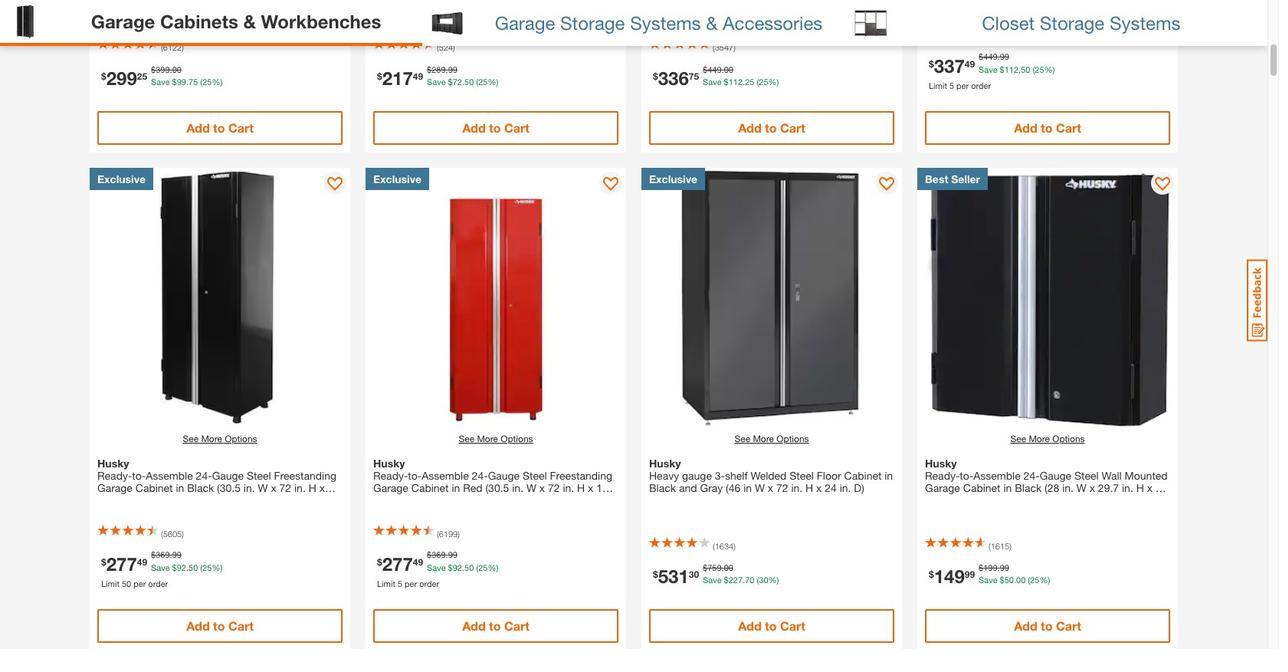 Task type: vqa. For each thing, say whether or not it's contained in the screenshot.


Task type: locate. For each thing, give the bounding box(es) containing it.
in inside husky ready-to-assemble 24-gauge steel freestanding garage cabinet in red (30.5 in. w x 72 in. h x 18.3 in. d)
[[452, 481, 460, 494]]

$
[[979, 51, 984, 61], [929, 58, 934, 69], [151, 64, 156, 74], [427, 64, 432, 74], [703, 64, 708, 74], [1000, 64, 1005, 74], [101, 70, 106, 82], [377, 70, 382, 82], [653, 70, 658, 82], [172, 77, 177, 87], [448, 77, 453, 87], [724, 77, 729, 87], [151, 550, 156, 560], [427, 550, 432, 560], [101, 556, 106, 567], [377, 556, 382, 567], [172, 562, 177, 572], [448, 562, 453, 572], [703, 562, 708, 572], [979, 562, 984, 572], [653, 568, 658, 580], [929, 568, 934, 580], [724, 575, 729, 585], [1000, 575, 1005, 585]]

2 display image from the left
[[1155, 177, 1170, 192]]

1 horizontal spatial 449
[[984, 51, 998, 61]]

0 horizontal spatial freestanding
[[274, 469, 336, 482]]

0 horizontal spatial 112
[[729, 77, 743, 87]]

449
[[984, 51, 998, 61], [708, 64, 722, 74]]

options
[[225, 433, 257, 445], [501, 433, 533, 445], [777, 433, 809, 445], [1053, 433, 1085, 445]]

4 see more options link from the left
[[1011, 432, 1085, 446]]

display image for 277
[[327, 177, 343, 192]]

25 for $ 277 49 $ 369 . 99 save $ 92 . 50 ( 25 %) limit 5 per order
[[478, 562, 488, 572]]

2 (30.5 from the left
[[486, 481, 509, 494]]

0 horizontal spatial gauge
[[212, 469, 244, 482]]

5
[[950, 80, 954, 90], [398, 578, 402, 588]]

112 for 337
[[1005, 64, 1019, 74]]

3 steel from the left
[[790, 469, 814, 482]]

to-
[[132, 469, 146, 482], [408, 469, 422, 482], [960, 469, 974, 482]]

449 down ( 3547 )
[[708, 64, 722, 74]]

assemble for black
[[146, 469, 193, 482]]

order down ( 6199 )
[[419, 578, 439, 588]]

w
[[258, 481, 268, 494], [527, 481, 536, 494], [755, 481, 765, 494], [1077, 481, 1087, 494]]

759
[[708, 562, 722, 572]]

2 369 from the left
[[432, 550, 446, 560]]

exclusive
[[97, 172, 146, 185], [373, 172, 422, 185], [649, 172, 698, 185]]

4 see from the left
[[1011, 433, 1026, 445]]

1 vertical spatial 5
[[398, 578, 402, 588]]

0 horizontal spatial display image
[[603, 177, 619, 192]]

0 vertical spatial 449
[[984, 51, 998, 61]]

0 horizontal spatial 92
[[177, 562, 186, 572]]

18.3
[[596, 481, 617, 494], [97, 494, 118, 507]]

1 see more options link from the left
[[183, 432, 257, 446]]

112 down 3547
[[729, 77, 743, 87]]

277 inside $ 277 49 $ 369 . 99 save $ 92 . 50 ( 25 %) limit 5 per order
[[382, 553, 413, 574]]

) down garage storage systems & accessories icon
[[453, 42, 455, 52]]

%) for $ 299 25 $ 399 . 00 save $ 99 . 75 ( 25 %)
[[212, 77, 222, 87]]

2 horizontal spatial assemble
[[974, 469, 1021, 482]]

cart
[[228, 120, 254, 135], [504, 120, 530, 135], [780, 120, 805, 135], [1056, 120, 1081, 135], [228, 619, 254, 633], [504, 619, 530, 633], [780, 619, 805, 633], [1056, 619, 1081, 633]]

1 92 from the left
[[177, 562, 186, 572]]

shelf
[[725, 469, 748, 482]]

husky for ready-to-assemble 24-gauge steel freestanding garage cabinet in black (30.5 in. w x 72 in. h x 18.3 in. d)
[[97, 457, 129, 470]]

& up ( 3547 )
[[706, 12, 718, 33]]

cabinet inside husky ready-to-assemble 24-gauge steel freestanding garage cabinet in red (30.5 in. w x 72 in. h x 18.3 in. d)
[[411, 481, 449, 494]]

2 storage from the left
[[1040, 12, 1105, 33]]

00
[[172, 64, 182, 74], [724, 64, 733, 74], [724, 562, 733, 572], [1016, 575, 1026, 585]]

1 systems from the left
[[630, 12, 701, 33]]

1 to- from the left
[[132, 469, 146, 482]]

2 see from the left
[[459, 433, 475, 445]]

1 horizontal spatial 369
[[432, 550, 446, 560]]

accessories
[[723, 12, 823, 33]]

2 277 from the left
[[382, 553, 413, 574]]

24
[[825, 481, 837, 494]]

%)
[[1044, 64, 1055, 74], [212, 77, 222, 87], [488, 77, 498, 87], [768, 77, 779, 87], [212, 562, 222, 572], [488, 562, 498, 572], [768, 575, 779, 585], [1040, 575, 1050, 585]]

1 horizontal spatial 112
[[1005, 64, 1019, 74]]

1 horizontal spatial to-
[[408, 469, 422, 482]]

2 see more options link from the left
[[459, 432, 533, 446]]

options up husky ready-to-assemble 24-gauge steel freestanding garage cabinet in black (30.5 in. w x 72 in. h x 18.3 in. d) in the left of the page
[[225, 433, 257, 445]]

0 horizontal spatial order
[[148, 578, 168, 588]]

.
[[998, 51, 1000, 61], [170, 64, 172, 74], [446, 64, 448, 74], [722, 64, 724, 74], [1019, 64, 1021, 74], [186, 77, 189, 87], [462, 77, 465, 87], [743, 77, 745, 87], [170, 550, 172, 560], [446, 550, 448, 560], [186, 562, 189, 572], [462, 562, 465, 572], [722, 562, 724, 572], [998, 562, 1000, 572], [743, 575, 745, 585], [1014, 575, 1016, 585]]

add down $ 149 99 $ 199 . 99 save $ 50 . 00 ( 25 %)
[[1014, 619, 1038, 633]]

25 inside $ 149 99 $ 199 . 99 save $ 50 . 00 ( 25 %)
[[1030, 575, 1040, 585]]

2 systems from the left
[[1110, 12, 1181, 33]]

save inside $ 217 49 $ 289 . 99 save $ 72 . 50 ( 25 %)
[[427, 77, 446, 87]]

1 more from the left
[[201, 433, 222, 445]]

4 see more options from the left
[[1011, 433, 1085, 445]]

0 horizontal spatial 369
[[156, 550, 170, 560]]

& right cabinets
[[243, 10, 256, 32]]

24-
[[196, 469, 212, 482], [472, 469, 488, 482], [1024, 469, 1040, 482]]

see more options for red
[[459, 433, 533, 445]]

h inside husky ready-to-assemble 24-gauge steel wall mounted garage cabinet in black (28 in. w x 29.7 in. h x 12 in. d)
[[1136, 481, 1144, 494]]

18.3 inside husky ready-to-assemble 24-gauge steel freestanding garage cabinet in black (30.5 in. w x 72 in. h x 18.3 in. d)
[[97, 494, 118, 507]]

1 freestanding from the left
[[274, 469, 336, 482]]

garage
[[91, 10, 155, 32], [495, 12, 555, 33], [97, 481, 133, 494], [373, 481, 408, 494], [925, 481, 960, 494]]

see more options for and
[[735, 433, 809, 445]]

92 down ( 6199 )
[[453, 562, 462, 572]]

add to cart button
[[97, 111, 343, 145], [373, 111, 619, 145], [649, 111, 895, 145], [925, 111, 1170, 145], [97, 609, 343, 643], [373, 609, 619, 643], [649, 609, 895, 643], [925, 609, 1170, 643]]

1 w from the left
[[258, 481, 268, 494]]

) for ( 6199 )
[[458, 529, 460, 539]]

1 options from the left
[[225, 433, 257, 445]]

99 for $ 149 99 $ 199 . 99 save $ 50 . 00 ( 25 %)
[[1000, 562, 1009, 572]]

steel for and
[[790, 469, 814, 482]]

see more options link for and
[[735, 432, 809, 446]]

save down 289
[[427, 77, 446, 87]]

2 w from the left
[[527, 481, 536, 494]]

3 see more options from the left
[[735, 433, 809, 445]]

99 inside $ 217 49 $ 289 . 99 save $ 72 . 50 ( 25 %)
[[448, 64, 458, 74]]

$ 277 49 $ 369 . 99 save $ 92 . 50 ( 25 %) limit 50 per order
[[101, 550, 222, 588]]

1 steel from the left
[[247, 469, 271, 482]]

3 x from the left
[[539, 481, 545, 494]]

w inside husky ready-to-assemble 24-gauge steel freestanding garage cabinet in red (30.5 in. w x 72 in. h x 18.3 in. d)
[[527, 481, 536, 494]]

closet storage systems button
[[845, 0, 1268, 46]]

save down 759
[[703, 575, 722, 585]]

1 horizontal spatial 18.3
[[596, 481, 617, 494]]

black
[[187, 481, 214, 494], [649, 481, 676, 494], [1015, 481, 1042, 494]]

112 inside $ 336 75 $ 449 . 00 save $ 112 . 25 ( 25 %)
[[729, 77, 743, 87]]

2 exclusive from the left
[[373, 172, 422, 185]]

3 husky from the left
[[649, 457, 681, 470]]

order down "( 5605 )"
[[148, 578, 168, 588]]

449 inside $ 337 49 $ 449 . 99 save $ 112 . 50 ( 25 %) limit 5 per order
[[984, 51, 998, 61]]

2 to- from the left
[[408, 469, 422, 482]]

more
[[201, 433, 222, 445], [477, 433, 498, 445], [753, 433, 774, 445], [1029, 433, 1050, 445]]

save down ( 6199 )
[[427, 562, 446, 572]]

1 horizontal spatial order
[[419, 578, 439, 588]]

277 for husky ready-to-assemble 24-gauge steel freestanding garage cabinet in red (30.5 in. w x 72 in. h x 18.3 in. d)
[[382, 553, 413, 574]]

4 options from the left
[[1053, 433, 1085, 445]]

) for ( 1615 )
[[1010, 541, 1012, 551]]

1 horizontal spatial storage
[[1040, 12, 1105, 33]]

save inside '$ 531 30 $ 759 . 00 save $ 227 . 70 ( 30 %)'
[[703, 575, 722, 585]]

277 for husky ready-to-assemble 24-gauge steel freestanding garage cabinet in black (30.5 in. w x 72 in. h x 18.3 in. d)
[[106, 553, 137, 574]]

1 ready- from the left
[[97, 469, 132, 482]]

in up "( 5605 )"
[[176, 481, 184, 494]]

in right 24
[[885, 469, 893, 482]]

72 inside the 'husky heavy gauge 3-shelf welded steel floor cabinet in black and gray (46 in w x 72 in. h x 24 in. d)'
[[776, 481, 788, 494]]

husky ready-to-assemble 24-gauge steel freestanding garage cabinet in red (30.5 in. w x 72 in. h x 18.3 in. d)
[[373, 457, 617, 507]]

in left (28
[[1004, 481, 1012, 494]]

assemble left (28
[[974, 469, 1021, 482]]

see more options up husky ready-to-assemble 24-gauge steel freestanding garage cabinet in black (30.5 in. w x 72 in. h x 18.3 in. d) in the left of the page
[[183, 433, 257, 445]]

see up "red"
[[459, 433, 475, 445]]

6122
[[163, 42, 182, 52]]

2 horizontal spatial limit
[[929, 80, 947, 90]]

see up husky ready-to-assemble 24-gauge steel wall mounted garage cabinet in black (28 in. w x 29.7 in. h x 12 in. d)
[[1011, 433, 1026, 445]]

99 down 1145
[[1000, 51, 1009, 61]]

1 gauge from the left
[[212, 469, 244, 482]]

99 right 289
[[448, 64, 458, 74]]

50 inside $ 277 49 $ 369 . 99 save $ 92 . 50 ( 25 %) limit 5 per order
[[465, 562, 474, 572]]

3 gauge from the left
[[1040, 469, 1072, 482]]

storage for closet
[[1040, 12, 1105, 33]]

49 for $ 277 49 $ 369 . 99 save $ 92 . 50 ( 25 %) limit 50 per order
[[137, 556, 147, 567]]

25 inside $ 277 49 $ 369 . 99 save $ 92 . 50 ( 25 %) limit 50 per order
[[202, 562, 212, 572]]

112 down 1145
[[1005, 64, 1019, 74]]

3 assemble from the left
[[974, 469, 1021, 482]]

25 inside $ 277 49 $ 369 . 99 save $ 92 . 50 ( 25 %) limit 5 per order
[[478, 562, 488, 572]]

3 exclusive from the left
[[649, 172, 698, 185]]

2 horizontal spatial gauge
[[1040, 469, 1072, 482]]

2 horizontal spatial order
[[971, 80, 991, 90]]

4 steel from the left
[[1075, 469, 1099, 482]]

gauge for black
[[212, 469, 244, 482]]

2 horizontal spatial 24-
[[1024, 469, 1040, 482]]

gauge inside husky ready-to-assemble 24-gauge steel freestanding garage cabinet in black (30.5 in. w x 72 in. h x 18.3 in. d)
[[212, 469, 244, 482]]

2 horizontal spatial to-
[[960, 469, 974, 482]]

add down $ 277 49 $ 369 . 99 save $ 92 . 50 ( 25 %) limit 50 per order
[[186, 619, 210, 633]]

( inside $ 149 99 $ 199 . 99 save $ 50 . 00 ( 25 %)
[[1028, 575, 1030, 585]]

1 horizontal spatial 277
[[382, 553, 413, 574]]

1 h from the left
[[309, 481, 316, 494]]

to- inside husky ready-to-assemble 24-gauge steel freestanding garage cabinet in red (30.5 in. w x 72 in. h x 18.3 in. d)
[[408, 469, 422, 482]]

2 horizontal spatial black
[[1015, 481, 1042, 494]]

closet storage systems image
[[853, 6, 887, 40]]

2 gauge from the left
[[488, 469, 520, 482]]

save down 1145
[[979, 64, 998, 74]]

1 display image from the left
[[327, 177, 343, 192]]

5 x from the left
[[768, 481, 773, 494]]

see for black
[[183, 433, 199, 445]]

see up shelf
[[735, 433, 750, 445]]

per
[[957, 80, 969, 90], [134, 578, 146, 588], [405, 578, 417, 588]]

cabinet right floor
[[844, 469, 882, 482]]

gauge inside husky ready-to-assemble 24-gauge steel freestanding garage cabinet in red (30.5 in. w x 72 in. h x 18.3 in. d)
[[488, 469, 520, 482]]

save inside $ 299 25 $ 399 . 00 save $ 99 . 75 ( 25 %)
[[151, 77, 170, 87]]

1 horizontal spatial systems
[[1110, 12, 1181, 33]]

0 horizontal spatial ready-
[[97, 469, 132, 482]]

cabinet left "red"
[[411, 481, 449, 494]]

3 black from the left
[[1015, 481, 1042, 494]]

1 display image from the left
[[603, 177, 619, 192]]

options up husky ready-to-assemble 24-gauge steel freestanding garage cabinet in red (30.5 in. w x 72 in. h x 18.3 in. d)
[[501, 433, 533, 445]]

30
[[689, 568, 699, 580], [759, 575, 768, 585]]

75 down 'garage storage systems & accessories' at the top of the page
[[689, 70, 699, 82]]

369 down "( 5605 )"
[[156, 550, 170, 560]]

25 for $ 337 49 $ 449 . 99 save $ 112 . 50 ( 25 %) limit 5 per order
[[1035, 64, 1044, 74]]

2 assemble from the left
[[422, 469, 469, 482]]

ready-
[[97, 469, 132, 482], [373, 469, 408, 482], [925, 469, 960, 482]]

freestanding inside husky ready-to-assemble 24-gauge steel freestanding garage cabinet in black (30.5 in. w x 72 in. h x 18.3 in. d)
[[274, 469, 336, 482]]

5605
[[163, 529, 182, 539]]

1 horizontal spatial limit
[[377, 578, 395, 588]]

49 inside $ 277 49 $ 369 . 99 save $ 92 . 50 ( 25 %) limit 50 per order
[[137, 556, 147, 567]]

99 for $ 337 49 $ 449 . 99 save $ 112 . 50 ( 25 %) limit 5 per order
[[1000, 51, 1009, 61]]

more up husky ready-to-assemble 24-gauge steel freestanding garage cabinet in black (30.5 in. w x 72 in. h x 18.3 in. d) in the left of the page
[[201, 433, 222, 445]]

50 inside $ 217 49 $ 289 . 99 save $ 72 . 50 ( 25 %)
[[465, 77, 474, 87]]

1634
[[715, 541, 734, 551]]

best seller
[[925, 172, 980, 185]]

299
[[106, 67, 137, 89]]

more up husky ready-to-assemble 24-gauge steel wall mounted garage cabinet in black (28 in. w x 29.7 in. h x 12 in. d)
[[1029, 433, 1050, 445]]

00 right 399
[[172, 64, 182, 74]]

cabinet up 1615
[[963, 481, 1001, 494]]

0 horizontal spatial black
[[187, 481, 214, 494]]

%) for $ 277 49 $ 369 . 99 save $ 92 . 50 ( 25 %) limit 50 per order
[[212, 562, 222, 572]]

1 horizontal spatial 92
[[453, 562, 462, 572]]

112
[[1005, 64, 1019, 74], [729, 77, 743, 87]]

92 inside $ 277 49 $ 369 . 99 save $ 92 . 50 ( 25 %) limit 50 per order
[[177, 562, 186, 572]]

0 horizontal spatial assemble
[[146, 469, 193, 482]]

steel inside husky ready-to-assemble 24-gauge steel freestanding garage cabinet in black (30.5 in. w x 72 in. h x 18.3 in. d)
[[247, 469, 271, 482]]

exclusive for husky heavy gauge 3-shelf welded steel floor cabinet in black and gray (46 in w x 72 in. h x 24 in. d)
[[649, 172, 698, 185]]

gauge inside husky ready-to-assemble 24-gauge steel wall mounted garage cabinet in black (28 in. w x 29.7 in. h x 12 in. d)
[[1040, 469, 1072, 482]]

1 horizontal spatial (30.5
[[486, 481, 509, 494]]

steel
[[247, 469, 271, 482], [523, 469, 547, 482], [790, 469, 814, 482], [1075, 469, 1099, 482]]

garage storage systems & accessories
[[495, 12, 823, 33]]

531
[[658, 566, 689, 587]]

1 exclusive from the left
[[97, 172, 146, 185]]

garage storage systems & accessories image
[[430, 6, 465, 40]]

d)
[[854, 481, 865, 494], [136, 494, 146, 507], [388, 494, 398, 507], [939, 494, 950, 507]]

order down 1145
[[971, 80, 991, 90]]

1 see from the left
[[183, 433, 199, 445]]

display image
[[603, 177, 619, 192], [879, 177, 895, 192]]

save
[[979, 64, 998, 74], [151, 77, 170, 87], [427, 77, 446, 87], [703, 77, 722, 87], [151, 562, 170, 572], [427, 562, 446, 572], [703, 575, 722, 585], [979, 575, 998, 585]]

steel inside the 'husky heavy gauge 3-shelf welded steel floor cabinet in black and gray (46 in w x 72 in. h x 24 in. d)'
[[790, 469, 814, 482]]

1 horizontal spatial 24-
[[472, 469, 488, 482]]

70
[[745, 575, 755, 585]]

see more options link
[[183, 432, 257, 446], [459, 432, 533, 446], [735, 432, 809, 446], [1011, 432, 1085, 446]]

per for husky ready-to-assemble 24-gauge steel freestanding garage cabinet in red (30.5 in. w x 72 in. h x 18.3 in. d)
[[405, 578, 417, 588]]

$ 337 49 $ 449 . 99 save $ 112 . 50 ( 25 %) limit 5 per order
[[929, 51, 1055, 90]]

freestanding
[[274, 469, 336, 482], [550, 469, 612, 482]]

92
[[177, 562, 186, 572], [453, 562, 462, 572]]

) up $ 336 75 $ 449 . 00 save $ 112 . 25 ( 25 %)
[[734, 42, 736, 52]]

in right (46
[[744, 481, 752, 494]]

1 horizontal spatial 75
[[689, 70, 699, 82]]

3 see from the left
[[735, 433, 750, 445]]

per inside $ 277 49 $ 369 . 99 save $ 92 . 50 ( 25 %) limit 5 per order
[[405, 578, 417, 588]]

black inside husky ready-to-assemble 24-gauge steel wall mounted garage cabinet in black (28 in. w x 29.7 in. h x 12 in. d)
[[1015, 481, 1042, 494]]

limit inside $ 277 49 $ 369 . 99 save $ 92 . 50 ( 25 %) limit 5 per order
[[377, 578, 395, 588]]

systems inside the garage storage systems & accessories button
[[630, 12, 701, 33]]

1 horizontal spatial assemble
[[422, 469, 469, 482]]

w inside husky ready-to-assemble 24-gauge steel freestanding garage cabinet in black (30.5 in. w x 72 in. h x 18.3 in. d)
[[258, 481, 268, 494]]

%) inside $ 299 25 $ 399 . 00 save $ 99 . 75 ( 25 %)
[[212, 77, 222, 87]]

2 husky from the left
[[373, 457, 405, 470]]

0 horizontal spatial 277
[[106, 553, 137, 574]]

3 more from the left
[[753, 433, 774, 445]]

3 h from the left
[[806, 481, 813, 494]]

welded
[[751, 469, 787, 482]]

save for $ 149 99 $ 199 . 99 save $ 50 . 00 ( 25 %)
[[979, 575, 998, 585]]

options for and
[[777, 433, 809, 445]]

%) for $ 149 99 $ 199 . 99 save $ 50 . 00 ( 25 %)
[[1040, 575, 1050, 585]]

save inside $ 277 49 $ 369 . 99 save $ 92 . 50 ( 25 %) limit 5 per order
[[427, 562, 446, 572]]

storage inside button
[[560, 12, 625, 33]]

) up $ 337 49 $ 449 . 99 save $ 112 . 50 ( 25 %) limit 5 per order
[[1010, 31, 1012, 41]]

50
[[1021, 64, 1030, 74], [465, 77, 474, 87], [189, 562, 198, 572], [465, 562, 474, 572], [1005, 575, 1014, 585], [122, 578, 131, 588]]

92 down "( 5605 )"
[[177, 562, 186, 572]]

) up $ 149 99 $ 199 . 99 save $ 50 . 00 ( 25 %)
[[1010, 541, 1012, 551]]

steel inside husky ready-to-assemble 24-gauge steel freestanding garage cabinet in red (30.5 in. w x 72 in. h x 18.3 in. d)
[[523, 469, 547, 482]]

&
[[243, 10, 256, 32], [706, 12, 718, 33]]

h
[[309, 481, 316, 494], [577, 481, 585, 494], [806, 481, 813, 494], [1136, 481, 1144, 494]]

2 h from the left
[[577, 481, 585, 494]]

3 ready- from the left
[[925, 469, 960, 482]]

449 down 1145
[[984, 51, 998, 61]]

%) for $ 277 49 $ 369 . 99 save $ 92 . 50 ( 25 %) limit 5 per order
[[488, 562, 498, 572]]

2 horizontal spatial exclusive
[[649, 172, 698, 185]]

save for $ 217 49 $ 289 . 99 save $ 72 . 50 ( 25 %)
[[427, 77, 446, 87]]

see more options link up the 'husky heavy gauge 3-shelf welded steel floor cabinet in black and gray (46 in w x 72 in. h x 24 in. d)'
[[735, 432, 809, 446]]

heavy
[[649, 469, 679, 482]]

limit inside $ 277 49 $ 369 . 99 save $ 92 . 50 ( 25 %) limit 50 per order
[[101, 578, 119, 588]]

5 inside $ 337 49 $ 449 . 99 save $ 112 . 50 ( 25 %) limit 5 per order
[[950, 80, 954, 90]]

3 see more options link from the left
[[735, 432, 809, 446]]

ready- for ready-to-assemble 24-gauge steel freestanding garage cabinet in red (30.5 in. w x 72 in. h x 18.3 in. d)
[[373, 469, 408, 482]]

1 horizontal spatial display image
[[1155, 177, 1170, 192]]

75
[[689, 70, 699, 82], [189, 77, 198, 87]]

1 vertical spatial 112
[[729, 77, 743, 87]]

systems
[[630, 12, 701, 33], [1110, 12, 1181, 33]]

1 assemble from the left
[[146, 469, 193, 482]]

closet storage systems
[[982, 12, 1181, 33]]

options up husky ready-to-assemble 24-gauge steel wall mounted garage cabinet in black (28 in. w x 29.7 in. h x 12 in. d)
[[1053, 433, 1085, 445]]

more up welded
[[753, 433, 774, 445]]

heavy gauge 3-shelf welded steel floor cabinet in black and gray (46 in w x 72 in. h x 24 in. d) image
[[642, 168, 902, 428]]

in inside husky ready-to-assemble 24-gauge steel wall mounted garage cabinet in black (28 in. w x 29.7 in. h x 12 in. d)
[[1004, 481, 1012, 494]]

50 for $ 337 49 $ 449 . 99 save $ 112 . 50 ( 25 %) limit 5 per order
[[1021, 64, 1030, 74]]

see up husky ready-to-assemble 24-gauge steel freestanding garage cabinet in black (30.5 in. w x 72 in. h x 18.3 in. d) in the left of the page
[[183, 433, 199, 445]]

3 to- from the left
[[960, 469, 974, 482]]

1 husky from the left
[[97, 457, 129, 470]]

49 inside $ 337 49 $ 449 . 99 save $ 112 . 50 ( 25 %) limit 5 per order
[[965, 58, 975, 69]]

277 inside $ 277 49 $ 369 . 99 save $ 92 . 50 ( 25 %) limit 50 per order
[[106, 553, 137, 574]]

cabinet inside husky ready-to-assemble 24-gauge steel freestanding garage cabinet in black (30.5 in. w x 72 in. h x 18.3 in. d)
[[135, 481, 173, 494]]

49 inside $ 217 49 $ 289 . 99 save $ 72 . 50 ( 25 %)
[[413, 70, 423, 82]]

92 inside $ 277 49 $ 369 . 99 save $ 92 . 50 ( 25 %) limit 5 per order
[[453, 562, 462, 572]]

freestanding for ready-to-assemble 24-gauge steel freestanding garage cabinet in red (30.5 in. w x 72 in. h x 18.3 in. d)
[[550, 469, 612, 482]]

72
[[453, 77, 462, 87], [279, 481, 291, 494], [548, 481, 560, 494], [776, 481, 788, 494]]

99 down "( 5605 )"
[[172, 550, 182, 560]]

in
[[885, 469, 893, 482], [176, 481, 184, 494], [452, 481, 460, 494], [744, 481, 752, 494], [1004, 481, 1012, 494]]

0 horizontal spatial 18.3
[[97, 494, 118, 507]]

1 horizontal spatial display image
[[879, 177, 895, 192]]

per inside $ 277 49 $ 369 . 99 save $ 92 . 50 ( 25 %) limit 50 per order
[[134, 578, 146, 588]]

369 inside $ 277 49 $ 369 . 99 save $ 92 . 50 ( 25 %) limit 5 per order
[[432, 550, 446, 560]]

1 369 from the left
[[156, 550, 170, 560]]

see more options up husky ready-to-assemble 24-gauge steel freestanding garage cabinet in red (30.5 in. w x 72 in. h x 18.3 in. d)
[[459, 433, 533, 445]]

husky inside husky ready-to-assemble 24-gauge steel wall mounted garage cabinet in black (28 in. w x 29.7 in. h x 12 in. d)
[[925, 457, 957, 470]]

steel for red
[[523, 469, 547, 482]]

0 horizontal spatial storage
[[560, 12, 625, 33]]

00 down 3547
[[724, 64, 733, 74]]

husky for ready-to-assemble 24-gauge steel wall mounted garage cabinet in black (28 in. w x 29.7 in. h x 12 in. d)
[[925, 457, 957, 470]]

save inside $ 337 49 $ 449 . 99 save $ 112 . 50 ( 25 %) limit 5 per order
[[979, 64, 998, 74]]

freestanding inside husky ready-to-assemble 24-gauge steel freestanding garage cabinet in red (30.5 in. w x 72 in. h x 18.3 in. d)
[[550, 469, 612, 482]]

0 horizontal spatial limit
[[101, 578, 119, 588]]

1 24- from the left
[[196, 469, 212, 482]]

) down cabinets
[[182, 42, 184, 52]]

1 x from the left
[[271, 481, 276, 494]]

save for $ 277 49 $ 369 . 99 save $ 92 . 50 ( 25 %) limit 50 per order
[[151, 562, 170, 572]]

30 left 759
[[689, 568, 699, 580]]

save down 3547
[[703, 77, 722, 87]]

save inside $ 336 75 $ 449 . 00 save $ 112 . 25 ( 25 %)
[[703, 77, 722, 87]]

0 horizontal spatial systems
[[630, 12, 701, 33]]

00 right '149'
[[1016, 575, 1026, 585]]

add down $ 336 75 $ 449 . 00 save $ 112 . 25 ( 25 %)
[[738, 120, 762, 135]]

2 see more options from the left
[[459, 433, 533, 445]]

24- for in
[[1024, 469, 1040, 482]]

1 horizontal spatial black
[[649, 481, 676, 494]]

2 horizontal spatial per
[[957, 80, 969, 90]]

to- inside husky ready-to-assemble 24-gauge steel freestanding garage cabinet in black (30.5 in. w x 72 in. h x 18.3 in. d)
[[132, 469, 146, 482]]

2 black from the left
[[649, 481, 676, 494]]

99 down 6122
[[177, 77, 186, 87]]

) for ( 1145 )
[[1010, 31, 1012, 41]]

to- for ready-to-assemble 24-gauge steel freestanding garage cabinet in black (30.5 in. w x 72 in. h x 18.3 in. d)
[[132, 469, 146, 482]]

00 right 759
[[724, 562, 733, 572]]

cabinet up 5605 at the left of the page
[[135, 481, 173, 494]]

husky inside husky ready-to-assemble 24-gauge steel freestanding garage cabinet in black (30.5 in. w x 72 in. h x 18.3 in. d)
[[97, 457, 129, 470]]

assemble inside husky ready-to-assemble 24-gauge steel wall mounted garage cabinet in black (28 in. w x 29.7 in. h x 12 in. d)
[[974, 469, 1021, 482]]

18.3 for ready-to-assemble 24-gauge steel freestanding garage cabinet in red (30.5 in. w x 72 in. h x 18.3 in. d)
[[596, 481, 617, 494]]

order inside $ 277 49 $ 369 . 99 save $ 92 . 50 ( 25 %) limit 5 per order
[[419, 578, 439, 588]]

order for husky ready-to-assemble 24-gauge steel freestanding garage cabinet in black (30.5 in. w x 72 in. h x 18.3 in. d)
[[148, 578, 168, 588]]

see more options link up husky ready-to-assemble 24-gauge steel wall mounted garage cabinet in black (28 in. w x 29.7 in. h x 12 in. d)
[[1011, 432, 1085, 446]]

storage inside button
[[1040, 12, 1105, 33]]

0 horizontal spatial 449
[[708, 64, 722, 74]]

%) inside $ 336 75 $ 449 . 00 save $ 112 . 25 ( 25 %)
[[768, 77, 779, 87]]

add
[[186, 120, 210, 135], [462, 120, 486, 135], [738, 120, 762, 135], [1014, 120, 1038, 135], [186, 619, 210, 633], [462, 619, 486, 633], [738, 619, 762, 633], [1014, 619, 1038, 633]]

assemble inside husky ready-to-assemble 24-gauge steel freestanding garage cabinet in red (30.5 in. w x 72 in. h x 18.3 in. d)
[[422, 469, 469, 482]]

3 24- from the left
[[1024, 469, 1040, 482]]

assemble for in
[[974, 469, 1021, 482]]

1 vertical spatial 449
[[708, 64, 722, 74]]

4 h from the left
[[1136, 481, 1144, 494]]

) up $ 277 49 $ 369 . 99 save $ 92 . 50 ( 25 %) limit 5 per order
[[458, 529, 460, 539]]

see more options up husky ready-to-assemble 24-gauge steel wall mounted garage cabinet in black (28 in. w x 29.7 in. h x 12 in. d)
[[1011, 433, 1085, 445]]

2 more from the left
[[477, 433, 498, 445]]

25 for $ 336 75 $ 449 . 00 save $ 112 . 25 ( 25 %)
[[759, 77, 768, 87]]

99 right 199
[[1000, 562, 1009, 572]]

( inside $ 299 25 $ 399 . 00 save $ 99 . 75 ( 25 %)
[[200, 77, 202, 87]]

to- for ready-to-assemble 24-gauge steel freestanding garage cabinet in red (30.5 in. w x 72 in. h x 18.3 in. d)
[[408, 469, 422, 482]]

save down "( 5605 )"
[[151, 562, 170, 572]]

1 horizontal spatial exclusive
[[373, 172, 422, 185]]

1 horizontal spatial 5
[[950, 80, 954, 90]]

see more options up the 'husky heavy gauge 3-shelf welded steel floor cabinet in black and gray (46 in w x 72 in. h x 24 in. d)'
[[735, 433, 809, 445]]

in.
[[244, 481, 255, 494], [294, 481, 306, 494], [512, 481, 524, 494], [563, 481, 574, 494], [791, 481, 803, 494], [840, 481, 851, 494], [1062, 481, 1074, 494], [1122, 481, 1133, 494], [121, 494, 133, 507], [373, 494, 385, 507], [925, 494, 937, 507]]

0 vertical spatial 112
[[1005, 64, 1019, 74]]

1 horizontal spatial gauge
[[488, 469, 520, 482]]

2 24- from the left
[[472, 469, 488, 482]]

1 277 from the left
[[106, 553, 137, 574]]

00 for 531
[[724, 562, 733, 572]]

00 for 299
[[172, 64, 182, 74]]

see more options link for red
[[459, 432, 533, 446]]

%) inside $ 277 49 $ 369 . 99 save $ 92 . 50 ( 25 %) limit 50 per order
[[212, 562, 222, 572]]

systems inside closet storage systems button
[[1110, 12, 1181, 33]]

in left "red"
[[452, 481, 460, 494]]

more up husky ready-to-assemble 24-gauge steel freestanding garage cabinet in red (30.5 in. w x 72 in. h x 18.3 in. d)
[[477, 433, 498, 445]]

2 freestanding from the left
[[550, 469, 612, 482]]

husky inside husky ready-to-assemble 24-gauge steel freestanding garage cabinet in red (30.5 in. w x 72 in. h x 18.3 in. d)
[[373, 457, 405, 470]]

3 options from the left
[[777, 433, 809, 445]]

) for ( 3547 )
[[734, 42, 736, 52]]

$ 299 25 $ 399 . 00 save $ 99 . 75 ( 25 %)
[[101, 64, 222, 89]]

336
[[658, 67, 689, 89]]

assemble up "( 5605 )"
[[146, 469, 193, 482]]

ready- inside husky ready-to-assemble 24-gauge steel freestanding garage cabinet in red (30.5 in. w x 72 in. h x 18.3 in. d)
[[373, 469, 408, 482]]

add down $ 217 49 $ 289 . 99 save $ 72 . 50 ( 25 %)
[[462, 120, 486, 135]]

18.3 for ready-to-assemble 24-gauge steel freestanding garage cabinet in black (30.5 in. w x 72 in. h x 18.3 in. d)
[[97, 494, 118, 507]]

1 (30.5 from the left
[[217, 481, 241, 494]]

369 down '6199'
[[432, 550, 446, 560]]

order
[[971, 80, 991, 90], [148, 578, 168, 588], [419, 578, 439, 588]]

cabinet inside husky ready-to-assemble 24-gauge steel wall mounted garage cabinet in black (28 in. w x 29.7 in. h x 12 in. d)
[[963, 481, 1001, 494]]

369 inside $ 277 49 $ 369 . 99 save $ 92 . 50 ( 25 %) limit 50 per order
[[156, 550, 170, 560]]

order inside $ 337 49 $ 449 . 99 save $ 112 . 50 ( 25 %) limit 5 per order
[[971, 80, 991, 90]]

277
[[106, 553, 137, 574], [382, 553, 413, 574]]

gray
[[700, 481, 723, 494]]

ready- inside husky ready-to-assemble 24-gauge steel freestanding garage cabinet in black (30.5 in. w x 72 in. h x 18.3 in. d)
[[97, 469, 132, 482]]

0 horizontal spatial display image
[[327, 177, 343, 192]]

99 down '6199'
[[448, 550, 458, 560]]

3 w from the left
[[755, 481, 765, 494]]

display image
[[327, 177, 343, 192], [1155, 177, 1170, 192]]

4 w from the left
[[1077, 481, 1087, 494]]

save down 199
[[979, 575, 998, 585]]

2 display image from the left
[[879, 177, 895, 192]]

options up the 'husky heavy gauge 3-shelf welded steel floor cabinet in black and gray (46 in w x 72 in. h x 24 in. d)'
[[777, 433, 809, 445]]

%) inside $ 149 99 $ 199 . 99 save $ 50 . 00 ( 25 %)
[[1040, 575, 1050, 585]]

2 ready- from the left
[[373, 469, 408, 482]]

2 options from the left
[[501, 433, 533, 445]]

1 see more options from the left
[[183, 433, 257, 445]]

(
[[989, 31, 991, 41], [161, 42, 163, 52], [437, 42, 439, 52], [713, 42, 715, 52], [1033, 64, 1035, 74], [200, 77, 202, 87], [476, 77, 478, 87], [757, 77, 759, 87], [161, 529, 163, 539], [437, 529, 439, 539], [713, 541, 715, 551], [989, 541, 991, 551], [200, 562, 202, 572], [476, 562, 478, 572], [757, 575, 759, 585], [1028, 575, 1030, 585]]

steel inside husky ready-to-assemble 24-gauge steel wall mounted garage cabinet in black (28 in. w x 29.7 in. h x 12 in. d)
[[1075, 469, 1099, 482]]

1 black from the left
[[187, 481, 214, 494]]

) up $ 277 49 $ 369 . 99 save $ 92 . 50 ( 25 %) limit 50 per order
[[182, 529, 184, 539]]

) up 227
[[734, 541, 736, 551]]

75 down cabinets
[[189, 77, 198, 87]]

4 more from the left
[[1029, 433, 1050, 445]]

%) for $ 217 49 $ 289 . 99 save $ 72 . 50 ( 25 %)
[[488, 77, 498, 87]]

save inside $ 149 99 $ 199 . 99 save $ 50 . 00 ( 25 %)
[[979, 575, 998, 585]]

25 inside $ 337 49 $ 449 . 99 save $ 112 . 50 ( 25 %) limit 5 per order
[[1035, 64, 1044, 74]]

75 inside $ 336 75 $ 449 . 00 save $ 112 . 25 ( 25 %)
[[689, 70, 699, 82]]

best
[[925, 172, 948, 185]]

save for $ 277 49 $ 369 . 99 save $ 92 . 50 ( 25 %) limit 5 per order
[[427, 562, 446, 572]]

3547
[[715, 42, 734, 52]]

ready- inside husky ready-to-assemble 24-gauge steel wall mounted garage cabinet in black (28 in. w x 29.7 in. h x 12 in. d)
[[925, 469, 960, 482]]

$ 336 75 $ 449 . 00 save $ 112 . 25 ( 25 %)
[[653, 64, 779, 89]]

see more options for in
[[1011, 433, 1085, 445]]

2 horizontal spatial ready-
[[925, 469, 960, 482]]

1 storage from the left
[[560, 12, 625, 33]]

see for red
[[459, 433, 475, 445]]

1 horizontal spatial freestanding
[[550, 469, 612, 482]]

99
[[1000, 51, 1009, 61], [448, 64, 458, 74], [177, 77, 186, 87], [172, 550, 182, 560], [448, 550, 458, 560], [1000, 562, 1009, 572], [965, 568, 975, 580]]

cabinet
[[844, 469, 882, 482], [135, 481, 173, 494], [411, 481, 449, 494], [963, 481, 1001, 494]]

112 inside $ 337 49 $ 449 . 99 save $ 112 . 50 ( 25 %) limit 5 per order
[[1005, 64, 1019, 74]]

0 horizontal spatial 5
[[398, 578, 402, 588]]

black inside the 'husky heavy gauge 3-shelf welded steel floor cabinet in black and gray (46 in w x 72 in. h x 24 in. d)'
[[649, 481, 676, 494]]

%) inside $ 337 49 $ 449 . 99 save $ 112 . 50 ( 25 %) limit 5 per order
[[1044, 64, 1055, 74]]

save inside $ 277 49 $ 369 . 99 save $ 92 . 50 ( 25 %) limit 50 per order
[[151, 562, 170, 572]]

exclusive for husky ready-to-assemble 24-gauge steel freestanding garage cabinet in black (30.5 in. w x 72 in. h x 18.3 in. d)
[[97, 172, 146, 185]]

garage inside husky ready-to-assemble 24-gauge steel freestanding garage cabinet in black (30.5 in. w x 72 in. h x 18.3 in. d)
[[97, 481, 133, 494]]

2 steel from the left
[[523, 469, 547, 482]]

1 horizontal spatial per
[[405, 578, 417, 588]]

112 for 336
[[729, 77, 743, 87]]

0 horizontal spatial to-
[[132, 469, 146, 482]]

24- inside husky ready-to-assemble 24-gauge steel freestanding garage cabinet in red (30.5 in. w x 72 in. h x 18.3 in. d)
[[472, 469, 488, 482]]

husky ready-to-assemble 24-gauge steel freestanding garage cabinet in black (30.5 in. w x 72 in. h x 18.3 in. d)
[[97, 457, 336, 507]]

gauge
[[212, 469, 244, 482], [488, 469, 520, 482], [1040, 469, 1072, 482]]

see more options link up husky ready-to-assemble 24-gauge steel freestanding garage cabinet in red (30.5 in. w x 72 in. h x 18.3 in. d)
[[459, 432, 533, 446]]

assemble up ( 6199 )
[[422, 469, 469, 482]]

limit
[[929, 80, 947, 90], [101, 578, 119, 588], [377, 578, 395, 588]]

5 for 337
[[950, 80, 954, 90]]

0 horizontal spatial (30.5
[[217, 481, 241, 494]]

assemble
[[146, 469, 193, 482], [422, 469, 469, 482], [974, 469, 1021, 482]]

0 horizontal spatial 75
[[189, 77, 198, 87]]

49 for $ 337 49 $ 449 . 99 save $ 112 . 50 ( 25 %) limit 5 per order
[[965, 58, 975, 69]]

x
[[271, 481, 276, 494], [319, 481, 325, 494], [539, 481, 545, 494], [588, 481, 594, 494], [768, 481, 773, 494], [816, 481, 822, 494], [1090, 481, 1095, 494], [1147, 481, 1153, 494]]

save down 399
[[151, 77, 170, 87]]

30 right 70 at the bottom right of page
[[759, 575, 768, 585]]

369
[[156, 550, 170, 560], [432, 550, 446, 560]]

see more options link up husky ready-to-assemble 24-gauge steel freestanding garage cabinet in black (30.5 in. w x 72 in. h x 18.3 in. d) in the left of the page
[[183, 432, 257, 446]]

( 524 )
[[437, 42, 455, 52]]

0 horizontal spatial 24-
[[196, 469, 212, 482]]

4 husky from the left
[[925, 457, 957, 470]]

2 92 from the left
[[453, 562, 462, 572]]

(30.5
[[217, 481, 241, 494], [486, 481, 509, 494]]

1 horizontal spatial ready-
[[373, 469, 408, 482]]

0 horizontal spatial per
[[134, 578, 146, 588]]

0 horizontal spatial exclusive
[[97, 172, 146, 185]]

to
[[213, 120, 225, 135], [489, 120, 501, 135], [765, 120, 777, 135], [1041, 120, 1053, 135], [213, 619, 225, 633], [489, 619, 501, 633], [765, 619, 777, 633], [1041, 619, 1053, 633]]

0 vertical spatial 5
[[950, 80, 954, 90]]



Task type: describe. For each thing, give the bounding box(es) containing it.
3-
[[715, 469, 725, 482]]

0 horizontal spatial &
[[243, 10, 256, 32]]

storage for garage
[[560, 12, 625, 33]]

per for husky ready-to-assemble 24-gauge steel freestanding garage cabinet in black (30.5 in. w x 72 in. h x 18.3 in. d)
[[134, 578, 146, 588]]

199
[[984, 562, 998, 572]]

assemble for red
[[422, 469, 469, 482]]

save for $ 299 25 $ 399 . 00 save $ 99 . 75 ( 25 %)
[[151, 77, 170, 87]]

more for black
[[201, 433, 222, 445]]

d) inside the 'husky heavy gauge 3-shelf welded steel floor cabinet in black and gray (46 in w x 72 in. h x 24 in. d)'
[[854, 481, 865, 494]]

) for ( 5605 )
[[182, 529, 184, 539]]

add down $ 299 25 $ 399 . 00 save $ 99 . 75 ( 25 %)
[[186, 120, 210, 135]]

24- for black
[[196, 469, 212, 482]]

garage cabinets & workbenches image
[[8, 4, 42, 39]]

00 inside $ 149 99 $ 199 . 99 save $ 50 . 00 ( 25 %)
[[1016, 575, 1026, 585]]

1615
[[991, 541, 1010, 551]]

garage inside husky ready-to-assemble 24-gauge steel wall mounted garage cabinet in black (28 in. w x 29.7 in. h x 12 in. d)
[[925, 481, 960, 494]]

524
[[439, 42, 453, 52]]

75 inside $ 299 25 $ 399 . 00 save $ 99 . 75 ( 25 %)
[[189, 77, 198, 87]]

12
[[1156, 481, 1168, 494]]

( 5605 )
[[161, 529, 184, 539]]

ready-to-assemble 24-gauge steel wall mounted garage cabinet in black (28 in. w x 29.7 in. h x 12 in. d) image
[[918, 168, 1178, 428]]

1145
[[991, 31, 1010, 41]]

%) for $ 336 75 $ 449 . 00 save $ 112 . 25 ( 25 %)
[[768, 77, 779, 87]]

ready-to-assemble 24-gauge steel freestanding garage cabinet in black (30.5 in. w x 72 in. h x 18.3 in. d) image
[[90, 168, 350, 428]]

ready-to-assemble 24-gauge steel freestanding garage cabinet in red (30.5 in. w x 72 in. h x 18.3 in. d) image
[[366, 168, 626, 428]]

217
[[382, 67, 413, 89]]

99 for $ 277 49 $ 369 . 99 save $ 92 . 50 ( 25 %) limit 5 per order
[[448, 550, 458, 560]]

w inside husky ready-to-assemble 24-gauge steel wall mounted garage cabinet in black (28 in. w x 29.7 in. h x 12 in. d)
[[1077, 481, 1087, 494]]

gauge for red
[[488, 469, 520, 482]]

227
[[729, 575, 743, 585]]

red
[[463, 481, 483, 494]]

0 horizontal spatial 30
[[689, 568, 699, 580]]

337
[[934, 55, 965, 76]]

save for $ 531 30 $ 759 . 00 save $ 227 . 70 ( 30 %)
[[703, 575, 722, 585]]

369 for black
[[156, 550, 170, 560]]

husky for ready-to-assemble 24-gauge steel freestanding garage cabinet in red (30.5 in. w x 72 in. h x 18.3 in. d)
[[373, 457, 405, 470]]

$ 217 49 $ 289 . 99 save $ 72 . 50 ( 25 %)
[[377, 64, 498, 89]]

369 for red
[[432, 550, 446, 560]]

garage inside husky ready-to-assemble 24-gauge steel freestanding garage cabinet in red (30.5 in. w x 72 in. h x 18.3 in. d)
[[373, 481, 408, 494]]

steel for in
[[1075, 469, 1099, 482]]

gauge
[[682, 469, 712, 482]]

husky heavy gauge 3-shelf welded steel floor cabinet in black and gray (46 in w x 72 in. h x 24 in. d)
[[649, 457, 893, 494]]

systems for garage
[[630, 12, 701, 33]]

50 for $ 277 49 $ 369 . 99 save $ 92 . 50 ( 25 %) limit 5 per order
[[465, 562, 474, 572]]

d) inside husky ready-to-assemble 24-gauge steel wall mounted garage cabinet in black (28 in. w x 29.7 in. h x 12 in. d)
[[939, 494, 950, 507]]

per inside $ 337 49 $ 449 . 99 save $ 112 . 50 ( 25 %) limit 5 per order
[[957, 80, 969, 90]]

6199
[[439, 529, 458, 539]]

see for in
[[1011, 433, 1026, 445]]

25 for $ 149 99 $ 199 . 99 save $ 50 . 00 ( 25 %)
[[1030, 575, 1040, 585]]

floor
[[817, 469, 841, 482]]

$ 149 99 $ 199 . 99 save $ 50 . 00 ( 25 %)
[[929, 562, 1050, 587]]

display image for 149
[[1155, 177, 1170, 192]]

exclusive for husky ready-to-assemble 24-gauge steel freestanding garage cabinet in red (30.5 in. w x 72 in. h x 18.3 in. d)
[[373, 172, 422, 185]]

( inside $ 277 49 $ 369 . 99 save $ 92 . 50 ( 25 %) limit 50 per order
[[200, 562, 202, 572]]

add down $ 277 49 $ 369 . 99 save $ 92 . 50 ( 25 %) limit 5 per order
[[462, 619, 486, 633]]

more for and
[[753, 433, 774, 445]]

add down 70 at the bottom right of page
[[738, 619, 762, 633]]

display image for 277
[[603, 177, 619, 192]]

( inside $ 336 75 $ 449 . 00 save $ 112 . 25 ( 25 %)
[[757, 77, 759, 87]]

(46
[[726, 481, 741, 494]]

in inside husky ready-to-assemble 24-gauge steel freestanding garage cabinet in black (30.5 in. w x 72 in. h x 18.3 in. d)
[[176, 481, 184, 494]]

limit for husky ready-to-assemble 24-gauge steel freestanding garage cabinet in black (30.5 in. w x 72 in. h x 18.3 in. d)
[[101, 578, 119, 588]]

more for in
[[1029, 433, 1050, 445]]

) for ( 6122 )
[[182, 42, 184, 52]]

92 for red
[[453, 562, 462, 572]]

( 1145 )
[[989, 31, 1012, 41]]

( inside $ 337 49 $ 449 . 99 save $ 112 . 50 ( 25 %) limit 5 per order
[[1033, 64, 1035, 74]]

options for red
[[501, 433, 533, 445]]

72 inside husky ready-to-assemble 24-gauge steel freestanding garage cabinet in red (30.5 in. w x 72 in. h x 18.3 in. d)
[[548, 481, 560, 494]]

systems for closet
[[1110, 12, 1181, 33]]

99 for $ 217 49 $ 289 . 99 save $ 72 . 50 ( 25 %)
[[448, 64, 458, 74]]

25 for $ 217 49 $ 289 . 99 save $ 72 . 50 ( 25 %)
[[478, 77, 488, 87]]

closet
[[982, 12, 1035, 33]]

%) for $ 337 49 $ 449 . 99 save $ 112 . 50 ( 25 %) limit 5 per order
[[1044, 64, 1055, 74]]

50 inside $ 149 99 $ 199 . 99 save $ 50 . 00 ( 25 %)
[[1005, 575, 1014, 585]]

) for ( 524 )
[[453, 42, 455, 52]]

w inside the 'husky heavy gauge 3-shelf welded steel floor cabinet in black and gray (46 in w x 72 in. h x 24 in. d)'
[[755, 481, 765, 494]]

7 x from the left
[[1090, 481, 1095, 494]]

99 inside $ 299 25 $ 399 . 00 save $ 99 . 75 ( 25 %)
[[177, 77, 186, 87]]

garage storage systems & accessories button
[[423, 0, 845, 46]]

72 inside husky ready-to-assemble 24-gauge steel freestanding garage cabinet in black (30.5 in. w x 72 in. h x 18.3 in. d)
[[279, 481, 291, 494]]

h inside the 'husky heavy gauge 3-shelf welded steel floor cabinet in black and gray (46 in w x 72 in. h x 24 in. d)'
[[806, 481, 813, 494]]

5 for 277
[[398, 578, 402, 588]]

( inside $ 277 49 $ 369 . 99 save $ 92 . 50 ( 25 %) limit 5 per order
[[476, 562, 478, 572]]

cabinets
[[160, 10, 238, 32]]

h inside husky ready-to-assemble 24-gauge steel freestanding garage cabinet in red (30.5 in. w x 72 in. h x 18.3 in. d)
[[577, 481, 585, 494]]

more for red
[[477, 433, 498, 445]]

1 horizontal spatial 30
[[759, 575, 768, 585]]

limit inside $ 337 49 $ 449 . 99 save $ 112 . 50 ( 25 %) limit 5 per order
[[929, 80, 947, 90]]

see more options for black
[[183, 433, 257, 445]]

save for $ 337 49 $ 449 . 99 save $ 112 . 50 ( 25 %) limit 5 per order
[[979, 64, 998, 74]]

) for ( 1634 )
[[734, 541, 736, 551]]

399
[[156, 64, 170, 74]]

add down $ 337 49 $ 449 . 99 save $ 112 . 50 ( 25 %) limit 5 per order
[[1014, 120, 1038, 135]]

( 1615 )
[[989, 541, 1012, 551]]

see more options link for in
[[1011, 432, 1085, 446]]

garage cabinets & workbenches
[[91, 10, 381, 32]]

%) for $ 531 30 $ 759 . 00 save $ 227 . 70 ( 30 %)
[[768, 575, 779, 585]]

$ 277 49 $ 369 . 99 save $ 92 . 50 ( 25 %) limit 5 per order
[[377, 550, 498, 588]]

29.7
[[1098, 481, 1119, 494]]

1 horizontal spatial &
[[706, 12, 718, 33]]

( 1634 )
[[713, 541, 736, 551]]

$ 531 30 $ 759 . 00 save $ 227 . 70 ( 30 %)
[[653, 562, 779, 587]]

order for husky ready-to-assemble 24-gauge steel freestanding garage cabinet in red (30.5 in. w x 72 in. h x 18.3 in. d)
[[419, 578, 439, 588]]

49 for $ 217 49 $ 289 . 99 save $ 72 . 50 ( 25 %)
[[413, 70, 423, 82]]

449 for 336
[[708, 64, 722, 74]]

50 for $ 277 49 $ 369 . 99 save $ 92 . 50 ( 25 %) limit 50 per order
[[189, 562, 198, 572]]

to- for ready-to-assemble 24-gauge steel wall mounted garage cabinet in black (28 in. w x 29.7 in. h x 12 in. d)
[[960, 469, 974, 482]]

99 for $ 277 49 $ 369 . 99 save $ 92 . 50 ( 25 %) limit 50 per order
[[172, 550, 182, 560]]

husky ready-to-assemble 24-gauge steel wall mounted garage cabinet in black (28 in. w x 29.7 in. h x 12 in. d)
[[925, 457, 1168, 507]]

black inside husky ready-to-assemble 24-gauge steel freestanding garage cabinet in black (30.5 in. w x 72 in. h x 18.3 in. d)
[[187, 481, 214, 494]]

2 x from the left
[[319, 481, 325, 494]]

24- for red
[[472, 469, 488, 482]]

( inside '$ 531 30 $ 759 . 00 save $ 227 . 70 ( 30 %)'
[[757, 575, 759, 585]]

50 for $ 217 49 $ 289 . 99 save $ 72 . 50 ( 25 %)
[[465, 77, 474, 87]]

limit for husky ready-to-assemble 24-gauge steel freestanding garage cabinet in red (30.5 in. w x 72 in. h x 18.3 in. d)
[[377, 578, 395, 588]]

ready- for ready-to-assemble 24-gauge steel wall mounted garage cabinet in black (28 in. w x 29.7 in. h x 12 in. d)
[[925, 469, 960, 482]]

6 x from the left
[[816, 481, 822, 494]]

d) inside husky ready-to-assemble 24-gauge steel freestanding garage cabinet in black (30.5 in. w x 72 in. h x 18.3 in. d)
[[136, 494, 146, 507]]

449 for 337
[[984, 51, 998, 61]]

149
[[934, 566, 965, 587]]

cabinet inside the 'husky heavy gauge 3-shelf welded steel floor cabinet in black and gray (46 in w x 72 in. h x 24 in. d)'
[[844, 469, 882, 482]]

h inside husky ready-to-assemble 24-gauge steel freestanding garage cabinet in black (30.5 in. w x 72 in. h x 18.3 in. d)
[[309, 481, 316, 494]]

49 for $ 277 49 $ 369 . 99 save $ 92 . 50 ( 25 %) limit 5 per order
[[413, 556, 423, 567]]

92 for black
[[177, 562, 186, 572]]

4 x from the left
[[588, 481, 594, 494]]

25 for $ 277 49 $ 369 . 99 save $ 92 . 50 ( 25 %) limit 50 per order
[[202, 562, 212, 572]]

289
[[432, 64, 446, 74]]

( 3547 )
[[713, 42, 736, 52]]

steel for black
[[247, 469, 271, 482]]

seller
[[951, 172, 980, 185]]

00 for 336
[[724, 64, 733, 74]]

8 x from the left
[[1147, 481, 1153, 494]]

(30.5 for black
[[217, 481, 241, 494]]

( inside $ 217 49 $ 289 . 99 save $ 72 . 50 ( 25 %)
[[476, 77, 478, 87]]

options for black
[[225, 433, 257, 445]]

99 left 199
[[965, 568, 975, 580]]

husky for heavy gauge 3-shelf welded steel floor cabinet in black and gray (46 in w x 72 in. h x 24 in. d)
[[649, 457, 681, 470]]

72 inside $ 217 49 $ 289 . 99 save $ 72 . 50 ( 25 %)
[[453, 77, 462, 87]]

see more options link for black
[[183, 432, 257, 446]]

(30.5 for red
[[486, 481, 509, 494]]

save for $ 336 75 $ 449 . 00 save $ 112 . 25 ( 25 %)
[[703, 77, 722, 87]]

( 6122 )
[[161, 42, 184, 52]]

and
[[679, 481, 697, 494]]

display image for 531
[[879, 177, 895, 192]]

25 for $ 299 25 $ 399 . 00 save $ 99 . 75 ( 25 %)
[[202, 77, 212, 87]]

(28
[[1045, 481, 1060, 494]]

wall
[[1102, 469, 1122, 482]]

( 6199 )
[[437, 529, 460, 539]]

workbenches
[[261, 10, 381, 32]]

feedback link image
[[1247, 259, 1268, 342]]

garage cabinets & workbenches button
[[0, 0, 423, 46]]

d) inside husky ready-to-assemble 24-gauge steel freestanding garage cabinet in red (30.5 in. w x 72 in. h x 18.3 in. d)
[[388, 494, 398, 507]]

mounted
[[1125, 469, 1168, 482]]

ready- for ready-to-assemble 24-gauge steel freestanding garage cabinet in black (30.5 in. w x 72 in. h x 18.3 in. d)
[[97, 469, 132, 482]]



